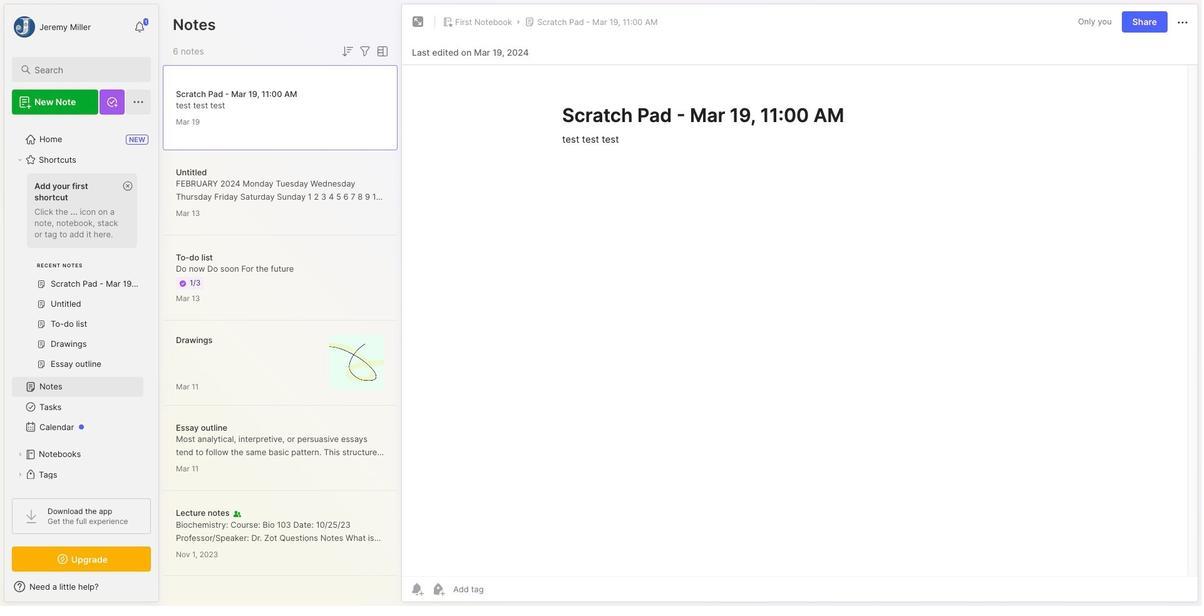 Task type: vqa. For each thing, say whether or not it's contained in the screenshot.
Font Color field
no



Task type: locate. For each thing, give the bounding box(es) containing it.
Note Editor text field
[[402, 64, 1198, 576]]

group
[[12, 170, 143, 382]]

tree
[[4, 122, 158, 532]]

None search field
[[34, 62, 140, 77]]

Search text field
[[34, 64, 140, 76]]

main element
[[0, 0, 163, 606]]

add a reminder image
[[409, 582, 425, 597]]

expand tags image
[[16, 471, 24, 478]]

note window element
[[401, 4, 1198, 605]]

add filters image
[[358, 44, 373, 59]]

Sort options field
[[340, 44, 355, 59]]

expand notebooks image
[[16, 451, 24, 458]]

Account field
[[12, 14, 91, 39]]

group inside tree
[[12, 170, 143, 382]]

click to collapse image
[[158, 583, 167, 598]]

more actions image
[[1175, 15, 1190, 30]]

Add tag field
[[452, 584, 547, 595]]



Task type: describe. For each thing, give the bounding box(es) containing it.
thumbnail image
[[329, 335, 384, 390]]

Add filters field
[[358, 44, 373, 59]]

WHAT'S NEW field
[[4, 577, 158, 597]]

add tag image
[[431, 582, 446, 597]]

View options field
[[373, 44, 390, 59]]

tree inside main element
[[4, 122, 158, 532]]

More actions field
[[1175, 14, 1190, 30]]

expand note image
[[411, 14, 426, 29]]

none search field inside main element
[[34, 62, 140, 77]]



